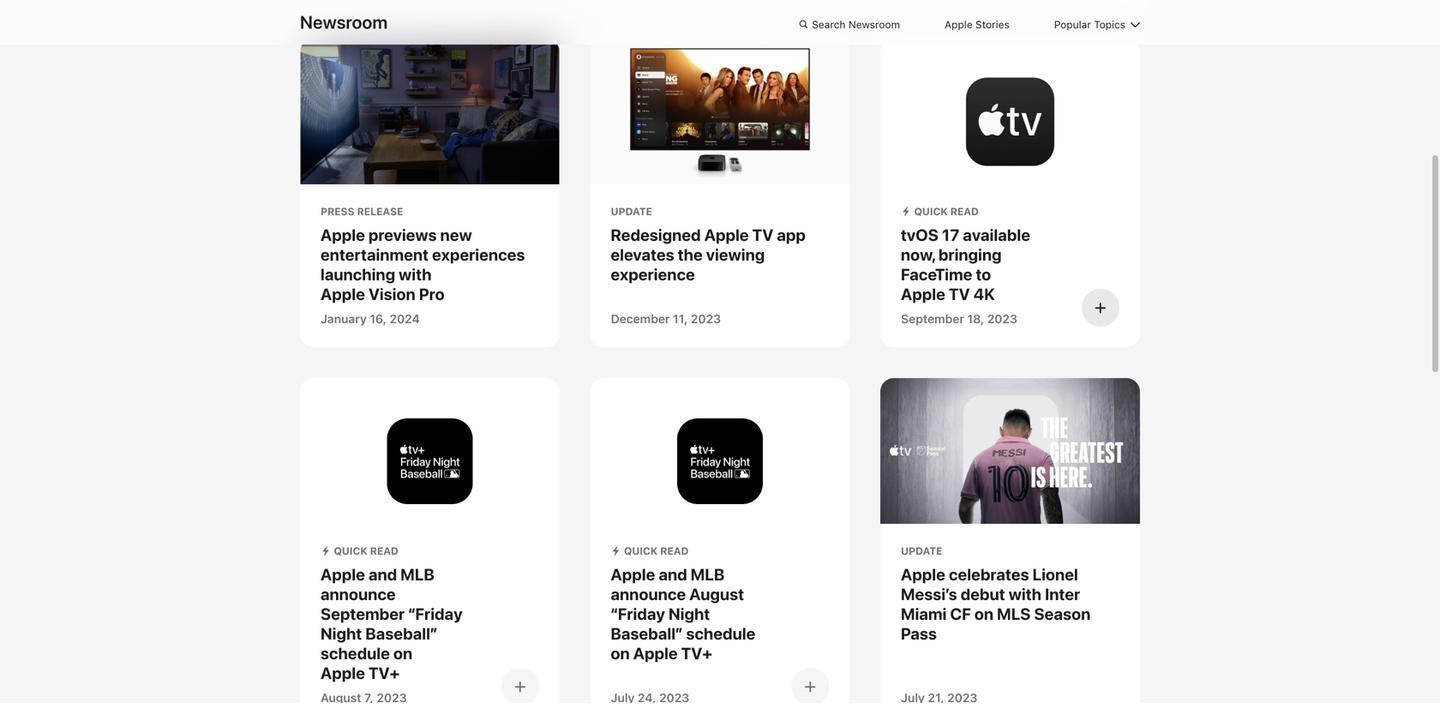 Task type: locate. For each thing, give the bounding box(es) containing it.
1 baseball" from the left
[[366, 624, 438, 643]]

2 horizontal spatial on
[[975, 604, 994, 624]]

1 horizontal spatial september
[[901, 312, 964, 326]]

1 vertical spatial with
[[1009, 585, 1042, 604]]

read
[[950, 205, 979, 218], [370, 545, 398, 557], [660, 545, 689, 557]]

0 vertical spatial update
[[611, 205, 652, 218]]

1 horizontal spatial 2023
[[987, 312, 1017, 326]]

"friday inside quick read apple and mlb announce september "friday night baseball" schedule on apple tv+
[[408, 604, 463, 624]]

search newsroom
[[812, 18, 900, 31]]

"friday
[[408, 604, 463, 624], [611, 604, 665, 624]]

mlb for september
[[401, 565, 435, 584]]

2 announce from the left
[[611, 585, 686, 604]]

0 horizontal spatial schedule
[[321, 644, 390, 663]]

on
[[975, 604, 994, 624], [394, 644, 413, 663], [611, 644, 630, 663]]

apple and mlb announce september "friday night baseball" schedule on apple tv+ list item
[[300, 378, 560, 703]]

baseball"
[[366, 624, 438, 643], [611, 624, 683, 643]]

quick for bringing
[[914, 205, 948, 218]]

update for apple celebrates lionel messi's debut with inter miami cf on mls season pass
[[901, 545, 943, 557]]

update up messi's at the bottom right of page
[[901, 545, 943, 557]]

apple tv
[[704, 225, 774, 245]]

2 and from the left
[[659, 565, 687, 584]]

night inside quick read apple and mlb announce august "friday night baseball" schedule on apple tv+
[[669, 604, 710, 624]]

with inside press release apple previews new entertainment experiences launching with apple vision pro january 16, 2024
[[399, 265, 432, 284]]

and
[[369, 565, 397, 584], [659, 565, 687, 584]]

with up apple vision pro
[[399, 265, 432, 284]]

1 mlb from the left
[[401, 565, 435, 584]]

mlb inside quick read apple and mlb announce september "friday night baseball" schedule on apple tv+
[[401, 565, 435, 584]]

night
[[669, 604, 710, 624], [321, 624, 362, 643]]

list item
[[300, 0, 1140, 8]]

schedule for september
[[321, 644, 390, 663]]

search
[[812, 18, 846, 31]]

baseball" inside quick read apple and mlb announce september "friday night baseball" schedule on apple tv+
[[366, 624, 438, 643]]

2023 inside quick read tvos 17 available now, bringing facetime to apple tv 4k september 18, 2023
[[987, 312, 1017, 326]]

mlb
[[401, 565, 435, 584], [691, 565, 725, 584]]

1 announce from the left
[[321, 585, 396, 604]]

1 horizontal spatial schedule
[[686, 624, 756, 643]]

1 horizontal spatial read
[[660, 545, 689, 557]]

schedule inside quick read apple and mlb announce august "friday night baseball" schedule on apple tv+
[[686, 624, 756, 643]]

the
[[678, 245, 703, 264]]

august
[[690, 585, 744, 604]]

0 horizontal spatial september
[[321, 604, 405, 624]]

2023 right 18,
[[987, 312, 1017, 326]]

facetime
[[901, 265, 973, 284]]

1 2023 from the left
[[691, 312, 721, 326]]

miami
[[901, 604, 947, 624]]

"friday inside quick read apple and mlb announce august "friday night baseball" schedule on apple tv+
[[611, 604, 665, 624]]

entertainment
[[321, 245, 429, 264]]

apple tv+ inside quick read apple and mlb announce august "friday night baseball" schedule on apple tv+
[[633, 644, 713, 663]]

0 vertical spatial september
[[901, 312, 964, 326]]

baseball" inside quick read apple and mlb announce august "friday night baseball" schedule on apple tv+
[[611, 624, 683, 643]]

apple vision pro
[[321, 285, 445, 304]]

0 horizontal spatial quick
[[334, 545, 368, 557]]

1 vertical spatial update
[[901, 545, 943, 557]]

apple tv+ friday night baseball logo image
[[387, 418, 473, 504], [677, 418, 763, 504]]

quick
[[914, 205, 948, 218], [334, 545, 368, 557], [624, 545, 658, 557]]

1 and from the left
[[369, 565, 397, 584]]

apple
[[945, 18, 973, 31], [321, 225, 365, 245], [321, 565, 365, 584], [611, 565, 655, 584], [901, 565, 946, 584]]

apple inside quick read apple and mlb announce september "friday night baseball" schedule on apple tv+
[[321, 565, 365, 584]]

1 horizontal spatial apple tv+ friday night baseball logo image
[[677, 418, 763, 504]]

december 11, 2023
[[611, 312, 721, 326]]

apple celebrates lionel messi's debut with inter miami cf on mls season pass list item
[[880, 378, 1140, 703]]

announce for august
[[611, 585, 686, 604]]

1 horizontal spatial apple tv+
[[633, 644, 713, 663]]

2 2023 from the left
[[987, 312, 1017, 326]]

0 horizontal spatial night
[[321, 624, 362, 643]]

apple stories link
[[945, 15, 1010, 34]]

on for apple and mlb announce september "friday night baseball" schedule on apple tv+
[[394, 644, 413, 663]]

quick read apple and mlb announce august "friday night baseball" schedule on apple tv+
[[611, 545, 756, 663]]

on inside quick read apple and mlb announce september "friday night baseball" schedule on apple tv+
[[394, 644, 413, 663]]

app
[[777, 225, 806, 245]]

update
[[611, 205, 652, 218], [901, 545, 943, 557]]

mlb for august
[[691, 565, 725, 584]]

apple inside "update apple celebrates lionel messi's debut with inter miami cf on mls season pass"
[[901, 565, 946, 584]]

0 horizontal spatial baseball"
[[366, 624, 438, 643]]

inter
[[1045, 585, 1080, 604]]

apple tv+ for apple and mlb announce september "friday night baseball" schedule on apple tv+
[[321, 664, 400, 683]]

stories
[[976, 18, 1010, 31]]

quick inside quick read apple and mlb announce september "friday night baseball" schedule on apple tv+
[[334, 545, 368, 557]]

and inside quick read apple and mlb announce august "friday night baseball" schedule on apple tv+
[[659, 565, 687, 584]]

announce inside quick read apple and mlb announce september "friday night baseball" schedule on apple tv+
[[321, 585, 396, 604]]

0 horizontal spatial with
[[399, 265, 432, 284]]

with up mls
[[1009, 585, 1042, 604]]

night inside quick read apple and mlb announce september "friday night baseball" schedule on apple tv+
[[321, 624, 362, 643]]

update up redesigned
[[611, 205, 652, 218]]

1 horizontal spatial with
[[1009, 585, 1042, 604]]

2 mlb from the left
[[691, 565, 725, 584]]

0 horizontal spatial "friday
[[408, 604, 463, 624]]

apple tv+ for apple and mlb announce august "friday night baseball" schedule on apple tv+
[[633, 644, 713, 663]]

and for september
[[369, 565, 397, 584]]

2023
[[691, 312, 721, 326], [987, 312, 1017, 326]]

update inside the update redesigned apple tv app elevates the viewing experience
[[611, 205, 652, 218]]

season
[[1034, 604, 1091, 624]]

and inside quick read apple and mlb announce september "friday night baseball" schedule on apple tv+
[[369, 565, 397, 584]]

2 horizontal spatial quick
[[914, 205, 948, 218]]

1 "friday from the left
[[408, 604, 463, 624]]

0 horizontal spatial and
[[369, 565, 397, 584]]

newsroom inside button
[[849, 18, 900, 31]]

2 apple tv+ friday night baseball logo image from the left
[[677, 418, 763, 504]]

2 baseball" from the left
[[611, 624, 683, 643]]

on for apple and mlb announce august "friday night baseball" schedule on apple tv+
[[611, 644, 630, 663]]

1 horizontal spatial baseball"
[[611, 624, 683, 643]]

messi's
[[901, 585, 957, 604]]

1 horizontal spatial announce
[[611, 585, 686, 604]]

1 horizontal spatial "friday
[[611, 604, 665, 624]]

apple tv+ friday night baseball logo image inside apple and mlb announce september "friday night baseball" schedule on apple tv+ "list item"
[[387, 418, 473, 504]]

"friday for september
[[408, 604, 463, 624]]

on inside quick read apple and mlb announce august "friday night baseball" schedule on apple tv+
[[611, 644, 630, 663]]

0 horizontal spatial newsroom
[[300, 12, 388, 33]]

september
[[901, 312, 964, 326], [321, 604, 405, 624]]

schedule for august
[[686, 624, 756, 643]]

with
[[399, 265, 432, 284], [1009, 585, 1042, 604]]

announce
[[321, 585, 396, 604], [611, 585, 686, 604]]

popular topics button
[[1054, 15, 1140, 34]]

1 horizontal spatial night
[[669, 604, 710, 624]]

0 horizontal spatial 2023
[[691, 312, 721, 326]]

1 horizontal spatial on
[[611, 644, 630, 663]]

0 horizontal spatial apple tv+
[[321, 664, 400, 683]]

2 "friday from the left
[[611, 604, 665, 624]]

11,
[[673, 312, 688, 326]]

1 vertical spatial september
[[321, 604, 405, 624]]

announce inside quick read apple and mlb announce august "friday night baseball" schedule on apple tv+
[[611, 585, 686, 604]]

apple for august
[[611, 565, 655, 584]]

release
[[357, 205, 403, 218]]

0 horizontal spatial on
[[394, 644, 413, 663]]

1 horizontal spatial newsroom
[[849, 18, 900, 31]]

newsroom
[[300, 12, 388, 33], [849, 18, 900, 31]]

0 horizontal spatial apple tv+ friday night baseball logo image
[[387, 418, 473, 504]]

2 horizontal spatial read
[[950, 205, 979, 218]]

0 horizontal spatial read
[[370, 545, 398, 557]]

0 vertical spatial with
[[399, 265, 432, 284]]

apple tv+ friday night baseball logo image for apple and mlb announce august "friday night baseball" schedule on apple tv+
[[677, 418, 763, 504]]

0 horizontal spatial update
[[611, 205, 652, 218]]

1 apple tv+ friday night baseball logo image from the left
[[387, 418, 473, 504]]

1 horizontal spatial mlb
[[691, 565, 725, 584]]

now,
[[901, 245, 935, 264]]

1 horizontal spatial and
[[659, 565, 687, 584]]

schedule
[[686, 624, 756, 643], [321, 644, 390, 663]]

an icon representing apple tv. image
[[966, 78, 1055, 166]]

press
[[321, 205, 355, 218]]

18,
[[967, 312, 984, 326]]

update for redesigned apple tv app elevates the viewing experience
[[611, 205, 652, 218]]

update inside "update apple celebrates lionel messi's debut with inter miami cf on mls season pass"
[[901, 545, 943, 557]]

0 horizontal spatial mlb
[[401, 565, 435, 584]]

mlb inside quick read apple and mlb announce august "friday night baseball" schedule on apple tv+
[[691, 565, 725, 584]]

night for september
[[321, 624, 362, 643]]

apple inside quick read apple and mlb announce august "friday night baseball" schedule on apple tv+
[[611, 565, 655, 584]]

quick inside quick read apple and mlb announce august "friday night baseball" schedule on apple tv+
[[624, 545, 658, 557]]

experiences
[[432, 245, 525, 264]]

apple tv+
[[633, 644, 713, 663], [321, 664, 400, 683]]

read inside quick read tvos 17 available now, bringing facetime to apple tv 4k september 18, 2023
[[950, 205, 979, 218]]

and for august
[[659, 565, 687, 584]]

read inside quick read apple and mlb announce august "friday night baseball" schedule on apple tv+
[[660, 545, 689, 557]]

apple tv+ inside quick read apple and mlb announce september "friday night baseball" schedule on apple tv+
[[321, 664, 400, 683]]

september inside quick read apple and mlb announce september "friday night baseball" schedule on apple tv+
[[321, 604, 405, 624]]

apple inside press release apple previews new entertainment experiences launching with apple vision pro january 16, 2024
[[321, 225, 365, 245]]

read inside quick read apple and mlb announce september "friday night baseball" schedule on apple tv+
[[370, 545, 398, 557]]

september inside quick read tvos 17 available now, bringing facetime to apple tv 4k september 18, 2023
[[901, 312, 964, 326]]

1 horizontal spatial update
[[901, 545, 943, 557]]

1 horizontal spatial quick
[[624, 545, 658, 557]]

quick inside quick read tvos 17 available now, bringing facetime to apple tv 4k september 18, 2023
[[914, 205, 948, 218]]

2023 right 11,
[[691, 312, 721, 326]]

apple tv+ friday night baseball logo image inside apple and mlb announce august "friday night baseball" schedule on apple tv+ "list item"
[[677, 418, 763, 504]]

read for september
[[370, 545, 398, 557]]

schedule inside quick read apple and mlb announce september "friday night baseball" schedule on apple tv+
[[321, 644, 390, 663]]

0 horizontal spatial announce
[[321, 585, 396, 604]]

elevates
[[611, 245, 675, 264]]



Task type: describe. For each thing, give the bounding box(es) containing it.
december
[[611, 312, 670, 326]]

redesigned apple tv app elevates the viewing experience list item
[[590, 39, 850, 347]]

read for bringing
[[950, 205, 979, 218]]

read for august
[[660, 545, 689, 557]]

tvos 17 available now, bringing facetime to apple tv 4k list item
[[880, 39, 1140, 347]]

quick for august
[[624, 545, 658, 557]]

apple for experiences
[[321, 225, 365, 245]]

available
[[963, 225, 1031, 245]]

apple tv 4k
[[901, 285, 995, 304]]

announce for september
[[321, 585, 396, 604]]

january
[[321, 312, 367, 326]]

mls
[[997, 604, 1031, 624]]

quick read apple and mlb announce september "friday night baseball" schedule on apple tv+
[[321, 545, 463, 683]]

celebrates
[[949, 565, 1029, 584]]

tvos
[[901, 225, 939, 245]]

topics
[[1094, 18, 1126, 31]]

apple and mlb announce august "friday night baseball" schedule on apple tv+ list item
[[590, 378, 850, 703]]

to
[[976, 265, 991, 284]]

search newsroom button
[[799, 15, 900, 34]]

16,
[[370, 312, 387, 326]]

new
[[440, 225, 472, 245]]

launching
[[321, 265, 395, 284]]

2023 inside redesigned apple tv app elevates the viewing experience "list item"
[[691, 312, 721, 326]]

apple tv+ friday night baseball logo image for apple and mlb announce september "friday night baseball" schedule on apple tv+
[[387, 418, 473, 504]]

quick read tvos 17 available now, bringing facetime to apple tv 4k september 18, 2023
[[901, 205, 1031, 326]]

debut
[[961, 585, 1005, 604]]

update redesigned apple tv app elevates the viewing experience
[[611, 205, 806, 284]]

night for august
[[669, 604, 710, 624]]

"friday for august
[[611, 604, 665, 624]]

previews
[[369, 225, 437, 245]]

17
[[942, 225, 960, 245]]

baseball" for september
[[366, 624, 438, 643]]

cf
[[950, 604, 971, 624]]

with inside "update apple celebrates lionel messi's debut with inter miami cf on mls season pass"
[[1009, 585, 1042, 604]]

experience
[[611, 265, 695, 284]]

bringing
[[939, 245, 1002, 264]]

on inside "update apple celebrates lionel messi's debut with inter miami cf on mls season pass"
[[975, 604, 994, 624]]

newsroom link
[[300, 12, 388, 33]]

popular
[[1054, 18, 1091, 31]]

apple for september
[[321, 565, 365, 584]]

update apple celebrates lionel messi's debut with inter miami cf on mls season pass
[[901, 545, 1091, 643]]

apple stories
[[945, 18, 1010, 31]]

press release apple previews new entertainment experiences launching with apple vision pro january 16, 2024
[[321, 205, 525, 326]]

pass
[[901, 624, 937, 643]]

lionel
[[1033, 565, 1078, 584]]

quick for september
[[334, 545, 368, 557]]

2024
[[390, 312, 420, 326]]

popular topics
[[1054, 18, 1126, 31]]

apple previews new entertainment experiences launching with apple vision pro list item
[[300, 39, 560, 347]]

baseball" for august
[[611, 624, 683, 643]]

redesigned
[[611, 225, 701, 245]]

viewing
[[706, 245, 765, 264]]



Task type: vqa. For each thing, say whether or not it's contained in the screenshot.
Apple in the QUICK READ Apple and MLB announce September "Friday Night Baseball" schedule on Apple TV+
yes



